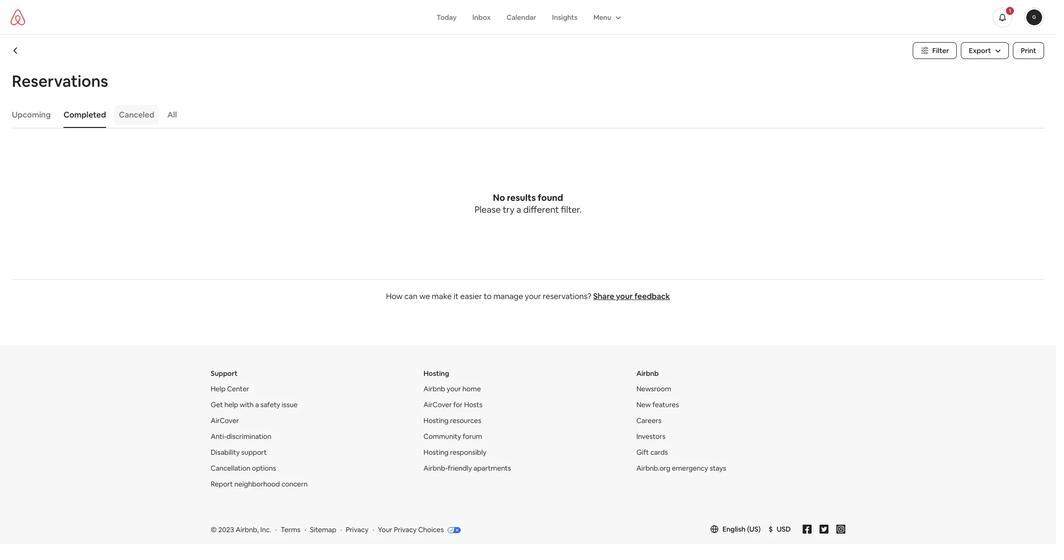 Task type: locate. For each thing, give the bounding box(es) containing it.
anti-discrimination
[[211, 432, 272, 441]]

aircover left the for
[[424, 400, 452, 409]]

0 vertical spatial airbnb
[[637, 369, 659, 378]]

get help with a safety issue
[[211, 400, 298, 409]]

navigate to facebook image
[[803, 525, 812, 534]]

english
[[723, 525, 746, 534]]

airbnb-friendly apartments link
[[424, 464, 511, 473]]

reservations
[[12, 71, 108, 91]]

1
[[1010, 7, 1012, 14]]

go back image
[[12, 47, 20, 55]]

0 horizontal spatial privacy
[[346, 526, 369, 534]]

navigate to twitter image
[[820, 525, 829, 534]]

airbnb.org emergency stays link
[[637, 464, 727, 473]]

community forum
[[424, 432, 483, 441]]

2 horizontal spatial your
[[616, 291, 633, 302]]

canceled button
[[114, 105, 159, 125]]

airbnb up newsroom
[[637, 369, 659, 378]]

$
[[769, 525, 773, 534]]

airbnb-
[[424, 464, 448, 473]]

1 horizontal spatial airbnb
[[637, 369, 659, 378]]

upcoming
[[12, 110, 51, 120]]

aircover up anti-
[[211, 416, 239, 425]]

a right the try
[[517, 204, 522, 215]]

your right manage
[[525, 291, 542, 302]]

completed
[[64, 110, 106, 120]]

all
[[167, 110, 177, 120]]

1 horizontal spatial a
[[517, 204, 522, 215]]

neighborhood
[[235, 480, 280, 489]]

1 vertical spatial aircover
[[211, 416, 239, 425]]

1 vertical spatial hosting
[[424, 416, 449, 425]]

2 hosting from the top
[[424, 416, 449, 425]]

your
[[378, 526, 393, 534]]

hosting responsibly link
[[424, 448, 487, 457]]

1 horizontal spatial privacy
[[394, 526, 417, 534]]

share
[[594, 291, 615, 302]]

aircover for aircover for hosts
[[424, 400, 452, 409]]

hosting up airbnb your home link
[[424, 369, 450, 378]]

different
[[524, 204, 559, 215]]

disability support link
[[211, 448, 267, 457]]

1 privacy from the left
[[346, 526, 369, 534]]

your up aircover for hosts link
[[447, 385, 461, 393]]

your privacy choices
[[378, 526, 444, 534]]

completed button
[[59, 105, 111, 125]]

english (us) button
[[711, 525, 761, 534]]

canceled
[[119, 110, 155, 120]]

gift
[[637, 448, 649, 457]]

terms link
[[281, 526, 301, 534]]

hosting resources link
[[424, 416, 482, 425]]

$ usd
[[769, 525, 791, 534]]

3 hosting from the top
[[424, 448, 449, 457]]

hosting responsibly
[[424, 448, 487, 457]]

privacy right your
[[394, 526, 417, 534]]

1 hosting from the top
[[424, 369, 450, 378]]

cancellation options
[[211, 464, 276, 473]]

navigate to instagram image
[[837, 525, 846, 534]]

your right share
[[616, 291, 633, 302]]

it
[[454, 291, 459, 302]]

0 vertical spatial hosting
[[424, 369, 450, 378]]

airbnb your home
[[424, 385, 481, 393]]

anti-discrimination link
[[211, 432, 272, 441]]

how
[[386, 291, 403, 302]]

main navigation menu image
[[1027, 9, 1043, 25]]

1 horizontal spatial aircover
[[424, 400, 452, 409]]

0 horizontal spatial aircover
[[211, 416, 239, 425]]

manage
[[494, 291, 524, 302]]

1 vertical spatial airbnb
[[424, 385, 446, 393]]

issue
[[282, 400, 298, 409]]

privacy left your
[[346, 526, 369, 534]]

aircover for aircover link
[[211, 416, 239, 425]]

print button
[[1014, 42, 1045, 59]]

2 vertical spatial hosting
[[424, 448, 449, 457]]

©
[[211, 526, 217, 534]]

disability support
[[211, 448, 267, 457]]

menu button
[[586, 8, 628, 27]]

1 horizontal spatial your
[[525, 291, 542, 302]]

airbnb your home link
[[424, 385, 481, 393]]

0 horizontal spatial your
[[447, 385, 461, 393]]

hosting up airbnb-
[[424, 448, 449, 457]]

filter.
[[561, 204, 582, 215]]

sitemap link
[[310, 526, 337, 534]]

0 vertical spatial a
[[517, 204, 522, 215]]

hosting for hosting
[[424, 369, 450, 378]]

found
[[538, 192, 564, 203]]

try
[[503, 204, 515, 215]]

support
[[211, 369, 238, 378]]

hosting up the community
[[424, 416, 449, 425]]

0 horizontal spatial airbnb
[[424, 385, 446, 393]]

community
[[424, 432, 462, 441]]

today link
[[429, 8, 465, 27]]

inbox link
[[465, 8, 499, 27]]

a
[[517, 204, 522, 215], [255, 400, 259, 409]]

airbnb
[[637, 369, 659, 378], [424, 385, 446, 393]]

for
[[454, 400, 463, 409]]

home
[[463, 385, 481, 393]]

0 horizontal spatial a
[[255, 400, 259, 409]]

a right with
[[255, 400, 259, 409]]

tab list
[[7, 102, 1045, 128]]

can
[[405, 291, 418, 302]]

hosting for hosting resources
[[424, 416, 449, 425]]

choices
[[419, 526, 444, 534]]

options
[[252, 464, 276, 473]]

airbnb up aircover for hosts link
[[424, 385, 446, 393]]

aircover link
[[211, 416, 239, 425]]

emergency
[[672, 464, 709, 473]]

hosting
[[424, 369, 450, 378], [424, 416, 449, 425], [424, 448, 449, 457]]

calendar link
[[499, 8, 545, 27]]

0 vertical spatial aircover
[[424, 400, 452, 409]]

filter button
[[913, 42, 958, 59]]

sitemap
[[310, 526, 337, 534]]

cancellation
[[211, 464, 251, 473]]

airbnb.org
[[637, 464, 671, 473]]

usd
[[777, 525, 791, 534]]

all button
[[162, 105, 182, 125]]



Task type: describe. For each thing, give the bounding box(es) containing it.
no
[[493, 192, 505, 203]]

center
[[227, 385, 249, 393]]

we
[[420, 291, 430, 302]]

cancellation options link
[[211, 464, 276, 473]]

friendly
[[448, 464, 472, 473]]

results
[[507, 192, 536, 203]]

hosting resources
[[424, 416, 482, 425]]

cards
[[651, 448, 669, 457]]

newsroom
[[637, 385, 672, 393]]

reservations?
[[543, 291, 592, 302]]

terms
[[281, 526, 301, 534]]

help center
[[211, 385, 249, 393]]

concern
[[282, 480, 308, 489]]

insights link
[[545, 8, 586, 27]]

airbnb,
[[236, 526, 259, 534]]

discrimination
[[227, 432, 272, 441]]

a inside no results found please try a different filter.
[[517, 204, 522, 215]]

new features
[[637, 400, 680, 409]]

tab list containing upcoming
[[7, 102, 1045, 128]]

your privacy choices link
[[378, 526, 461, 535]]

(us)
[[748, 525, 761, 534]]

apartments
[[474, 464, 511, 473]]

no results found please try a different filter.
[[475, 192, 582, 215]]

today
[[437, 13, 457, 22]]

inbox
[[473, 13, 491, 22]]

new features link
[[637, 400, 680, 409]]

make
[[432, 291, 452, 302]]

airbnb for airbnb your home
[[424, 385, 446, 393]]

report neighborhood concern link
[[211, 480, 308, 489]]

airbnb.org emergency stays
[[637, 464, 727, 473]]

forum
[[463, 432, 483, 441]]

how can we make it easier to manage your reservations? share your feedback
[[386, 291, 671, 302]]

filter
[[933, 46, 950, 55]]

new
[[637, 400, 651, 409]]

features
[[653, 400, 680, 409]]

airbnb-friendly apartments
[[424, 464, 511, 473]]

please
[[475, 204, 501, 215]]

2 privacy from the left
[[394, 526, 417, 534]]

help
[[225, 400, 238, 409]]

anti-
[[211, 432, 227, 441]]

report
[[211, 480, 233, 489]]

resources
[[450, 416, 482, 425]]

gift cards
[[637, 448, 669, 457]]

easier
[[461, 291, 482, 302]]

gift cards link
[[637, 448, 669, 457]]

hosting for hosting responsibly
[[424, 448, 449, 457]]

·
[[275, 526, 277, 534]]

support
[[241, 448, 267, 457]]

aircover for hosts link
[[424, 400, 483, 409]]

disability
[[211, 448, 240, 457]]

2023
[[218, 526, 234, 534]]

get help with a safety issue link
[[211, 400, 298, 409]]

export
[[970, 46, 992, 55]]

hosts
[[465, 400, 483, 409]]

privacy link
[[346, 526, 369, 534]]

english (us)
[[723, 525, 761, 534]]

© 2023 airbnb, inc.
[[211, 526, 272, 534]]

investors
[[637, 432, 666, 441]]

careers link
[[637, 416, 662, 425]]

airbnb for airbnb
[[637, 369, 659, 378]]

calendar
[[507, 13, 537, 22]]

community forum link
[[424, 432, 483, 441]]

responsibly
[[450, 448, 487, 457]]

1 vertical spatial a
[[255, 400, 259, 409]]

with
[[240, 400, 254, 409]]

export button
[[962, 42, 1010, 59]]

stays
[[710, 464, 727, 473]]

inc.
[[261, 526, 272, 534]]

aircover for hosts
[[424, 400, 483, 409]]

menu
[[594, 13, 612, 22]]

help center link
[[211, 385, 249, 393]]

get
[[211, 400, 223, 409]]

feedback
[[635, 291, 671, 302]]

help
[[211, 385, 226, 393]]



Task type: vqa. For each thing, say whether or not it's contained in the screenshot.
Lakefront
no



